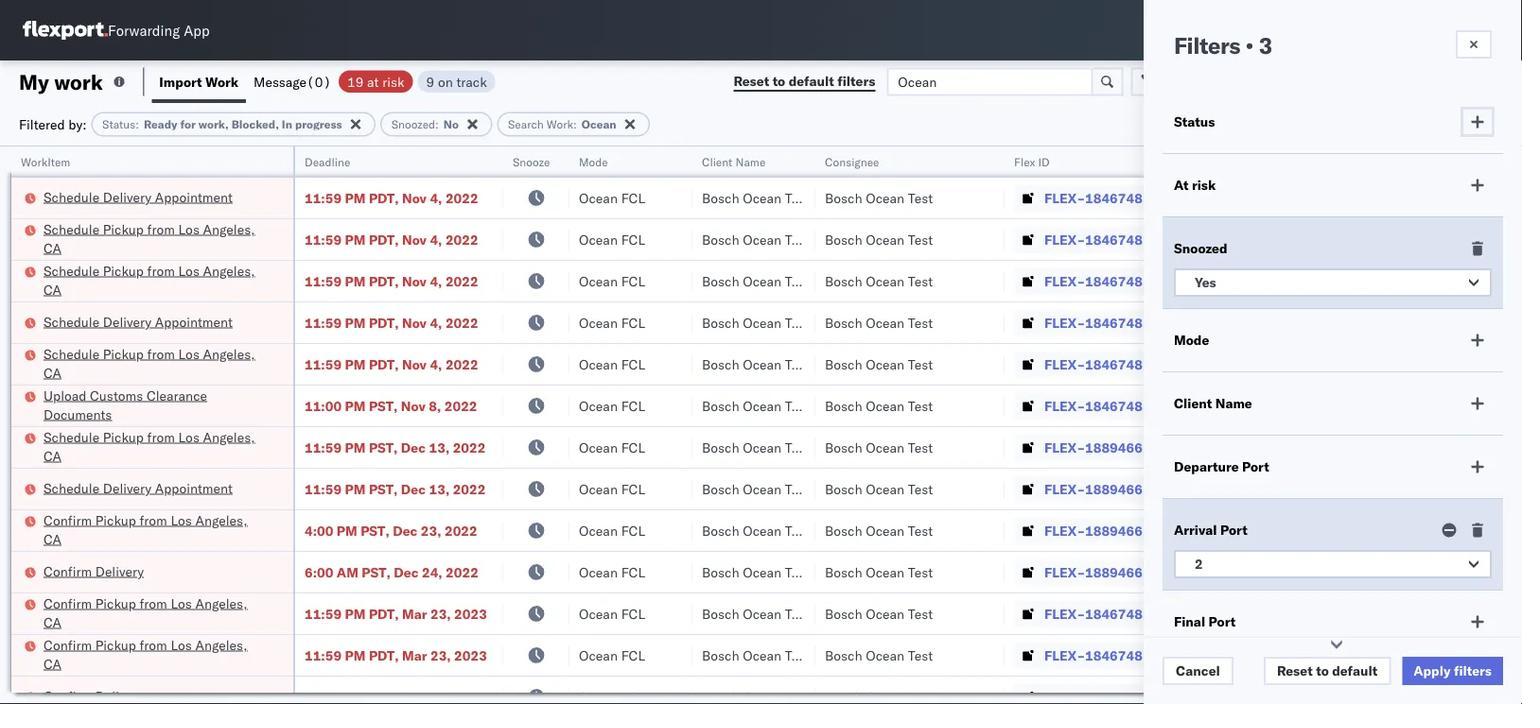 Task type: describe. For each thing, give the bounding box(es) containing it.
schedule delivery appointment for second schedule delivery appointment button from the top of the page's schedule delivery appointment link
[[44, 314, 233, 330]]

1 horizontal spatial client name
[[1174, 395, 1252, 412]]

5 11:59 from the top
[[305, 356, 342, 373]]

1 11:59 pm pdt, mar 23, 2023 from the top
[[305, 606, 487, 623]]

7 11:59 from the top
[[305, 481, 342, 498]]

9
[[426, 73, 435, 90]]

8 11:59 from the top
[[305, 606, 342, 623]]

4 hlxu8034992 from the top
[[1366, 314, 1459, 331]]

9 resize handle column header from the left
[[1488, 147, 1511, 705]]

schedule delivery appointment for schedule delivery appointment link associated with third schedule delivery appointment button from the top of the page
[[44, 480, 233, 497]]

5 hlxu8034992 from the top
[[1366, 356, 1459, 372]]

11 ocean fcl from the top
[[579, 606, 645, 623]]

work for search
[[547, 117, 573, 132]]

search
[[508, 117, 544, 132]]

4 1846748 from the top
[[1085, 315, 1143, 331]]

3 test123456 from the top
[[1289, 648, 1368, 664]]

apply filters button
[[1402, 658, 1503, 686]]

message (0)
[[254, 73, 331, 90]]

consignee
[[825, 155, 879, 169]]

on
[[438, 73, 453, 90]]

2 vertical spatial 23,
[[430, 648, 451, 664]]

2022 for third schedule delivery appointment button from the top of the page
[[453, 481, 486, 498]]

confirm delivery link
[[44, 562, 144, 581]]

8 ceau7522281, hlxu6269489, hlxu8034992 from the top
[[1166, 647, 1459, 664]]

for
[[180, 117, 196, 132]]

resize handle column header for client name
[[793, 147, 816, 705]]

client name button
[[693, 150, 797, 169]]

mar for 3rd confirm pickup from los angeles, ca button confirm pickup from los angeles, ca link
[[402, 648, 427, 664]]

no
[[444, 117, 459, 132]]

uetu5238478 for schedule delivery appointment
[[1267, 481, 1359, 497]]

flex- for the upload customs clearance documents button
[[1045, 398, 1085, 414]]

filters • 3
[[1174, 31, 1272, 60]]

resize handle column header for container numbers
[[1256, 147, 1279, 705]]

4 confirm from the top
[[44, 637, 92, 654]]

forwarding
[[108, 21, 180, 39]]

workitem
[[21, 155, 70, 169]]

lhuu7894563, for schedule delivery appointment
[[1166, 481, 1263, 497]]

status for status : ready for work, blocked, in progress
[[102, 117, 136, 132]]

ceau7522281, for fourth schedule pickup from los angeles, ca button from the bottom of the page
[[1166, 231, 1263, 247]]

by:
[[68, 116, 87, 132]]

11:59 pm pst, dec 13, 2022 for schedule pickup from los angeles, ca
[[305, 439, 486, 456]]

departure port
[[1174, 459, 1270, 475]]

resize handle column header for consignee
[[982, 147, 1005, 705]]

reset for reset to default
[[1277, 663, 1313, 680]]

13, for schedule pickup from los angeles, ca
[[429, 439, 450, 456]]

id
[[1038, 155, 1050, 169]]

3 11:59 from the top
[[305, 273, 342, 290]]

2022 for the upload customs clearance documents button
[[444, 398, 477, 414]]

reset to default filters button
[[722, 68, 887, 96]]

track
[[456, 73, 487, 90]]

2 ceau7522281, hlxu6269489, hlxu8034992 from the top
[[1166, 231, 1459, 247]]

cancel
[[1176, 663, 1220, 680]]

lhuu7894563, uetu5238478 for schedule delivery appointment
[[1166, 481, 1359, 497]]

11:59 pm pdt, nov 4, 2022 for third schedule pickup from los angeles, ca link from the bottom
[[305, 273, 478, 290]]

7 ocean fcl from the top
[[579, 439, 645, 456]]

mbl/mawb
[[1289, 155, 1354, 169]]

1 confirm pickup from los angeles, ca button from the top
[[44, 511, 269, 551]]

mbl/mawb numbers button
[[1279, 150, 1497, 169]]

11:00
[[305, 398, 342, 414]]

schedule delivery appointment for 3rd schedule delivery appointment button from the bottom of the page schedule delivery appointment link
[[44, 189, 233, 205]]

in
[[282, 117, 292, 132]]

arrival
[[1174, 522, 1217, 539]]

5 fcl from the top
[[621, 356, 645, 373]]

2 schedule pickup from los angeles, ca link from the top
[[44, 262, 269, 299]]

4 schedule pickup from los angeles, ca link from the top
[[44, 428, 269, 466]]

flex-1846748 for upload customs clearance documents link
[[1045, 398, 1143, 414]]

2023 for 3rd confirm pickup from los angeles, ca button confirm pickup from los angeles, ca link
[[454, 648, 487, 664]]

port for departure port
[[1242, 459, 1270, 475]]

upload
[[44, 387, 87, 404]]

1889466 for schedule pickup from los angeles, ca
[[1085, 439, 1143, 456]]

confirm pickup from los angeles, ca link for 3rd confirm pickup from los angeles, ca button from the bottom of the page
[[44, 511, 269, 549]]

lhuu7894563, uetu5238478 for confirm pickup from los angeles, ca
[[1166, 522, 1359, 539]]

filtered
[[19, 116, 65, 132]]

cancel button
[[1163, 658, 1234, 686]]

4, for fourth schedule pickup from los angeles, ca link from the bottom of the page
[[430, 231, 442, 248]]

documents
[[44, 406, 112, 423]]

resize handle column header for flex id
[[1133, 147, 1156, 705]]

1 hlxu8034992 from the top
[[1366, 189, 1459, 206]]

6 fcl from the top
[[621, 398, 645, 414]]

upload customs clearance documents
[[44, 387, 207, 423]]

3 hlxu6269489, from the top
[[1266, 272, 1363, 289]]

apply
[[1414, 663, 1451, 680]]

filters
[[1174, 31, 1240, 60]]

mode inside button
[[579, 155, 608, 169]]

clearance
[[147, 387, 207, 404]]

work
[[54, 69, 103, 95]]

reset to default button
[[1264, 658, 1391, 686]]

app
[[184, 21, 210, 39]]

search work : ocean
[[508, 117, 617, 132]]

reset to default filters
[[734, 73, 875, 89]]

container
[[1166, 147, 1216, 161]]

schedule pickup from los angeles, ca for first schedule pickup from los angeles, ca link from the bottom
[[44, 429, 255, 465]]

3 schedule delivery appointment button from the top
[[44, 479, 233, 500]]

upload customs clearance documents link
[[44, 386, 269, 424]]

abcdefg78456546 for schedule delivery appointment
[[1289, 481, 1416, 498]]

3 1846748 from the top
[[1085, 273, 1143, 290]]

1 hlxu6269489, from the top
[[1266, 189, 1363, 206]]

delivery for second schedule delivery appointment button from the top of the page
[[103, 314, 152, 330]]

ceau7522281, for third schedule pickup from los angeles, ca button from the bottom
[[1166, 272, 1263, 289]]

2 ca from the top
[[44, 281, 61, 298]]

snoozed : no
[[391, 117, 459, 132]]

2 schedule delivery appointment button from the top
[[44, 313, 233, 334]]

2 button
[[1174, 551, 1492, 579]]

pdt, for fourth schedule pickup from los angeles, ca link from the bottom of the page
[[369, 231, 399, 248]]

pdt, for third schedule pickup from los angeles, ca link from the bottom
[[369, 273, 399, 290]]

schedule delivery appointment link for second schedule delivery appointment button from the top of the page
[[44, 313, 233, 332]]

5 ocean fcl from the top
[[579, 356, 645, 373]]

4 pdt, from the top
[[369, 315, 399, 331]]

9 11:59 from the top
[[305, 648, 342, 664]]

1 4, from the top
[[430, 190, 442, 206]]

work,
[[199, 117, 229, 132]]

10 fcl from the top
[[621, 564, 645, 581]]

snoozed for snoozed : no
[[391, 117, 435, 132]]

message
[[254, 73, 307, 90]]

2 confirm pickup from los angeles, ca button from the top
[[44, 595, 269, 634]]

to for reset to default
[[1316, 663, 1329, 680]]

nov for third schedule pickup from los angeles, ca link from the bottom
[[402, 273, 427, 290]]

ceau7522281, for the upload customs clearance documents button
[[1166, 397, 1263, 414]]

flex- for third schedule delivery appointment button from the top of the page
[[1045, 481, 1085, 498]]

4, for 2nd schedule pickup from los angeles, ca link from the bottom
[[430, 356, 442, 373]]

2 schedule from the top
[[44, 221, 99, 237]]

2 11:59 from the top
[[305, 231, 342, 248]]

1889466 for schedule delivery appointment
[[1085, 481, 1143, 498]]

4 1889466 from the top
[[1085, 564, 1143, 581]]

blocked,
[[231, 117, 279, 132]]

(0)
[[307, 73, 331, 90]]

3 abcdefg78456546 from the top
[[1289, 564, 1416, 581]]

12 fcl from the top
[[621, 648, 645, 664]]

11:00 pm pst, nov 8, 2022
[[305, 398, 477, 414]]

1 vertical spatial client
[[1174, 395, 1212, 412]]

work for import
[[205, 73, 238, 90]]

3 ceau7522281, hlxu6269489, hlxu8034992 from the top
[[1166, 272, 1459, 289]]

forwarding app
[[108, 21, 210, 39]]

3 schedule from the top
[[44, 263, 99, 279]]

dec left 24,
[[394, 564, 419, 581]]

flex- for fourth schedule pickup from los angeles, ca button from the bottom of the page
[[1045, 231, 1085, 248]]

name inside client name button
[[736, 155, 766, 169]]

6 ca from the top
[[44, 615, 61, 631]]

2 ocean fcl from the top
[[579, 231, 645, 248]]

7 ceau7522281, hlxu6269489, hlxu8034992 from the top
[[1166, 606, 1459, 622]]

filtered by:
[[19, 116, 87, 132]]

resize handle column header for mbl/mawb numbers
[[1493, 147, 1516, 705]]

os button
[[1456, 9, 1500, 52]]

actions
[[1466, 155, 1505, 169]]

abcdefg78456546 for schedule pickup from los angeles, ca
[[1289, 439, 1416, 456]]

schedule delivery appointment link for 3rd schedule delivery appointment button from the bottom of the page
[[44, 188, 233, 207]]

nov for fourth schedule pickup from los angeles, ca link from the bottom of the page
[[402, 231, 427, 248]]

4 lhuu7894563, uetu5238478 from the top
[[1166, 564, 1359, 580]]

my work
[[19, 69, 103, 95]]

11:59 pm pdt, nov 4, 2022 for 2nd schedule pickup from los angeles, ca link from the bottom
[[305, 356, 478, 373]]

2 1846748 from the top
[[1085, 231, 1143, 248]]

3 : from the left
[[573, 117, 577, 132]]

4:00 pm pst, dec 23, 2022
[[305, 523, 478, 539]]

4 flex-1889466 from the top
[[1045, 564, 1143, 581]]

flex-1846748 for confirm pickup from los angeles, ca link associated with second confirm pickup from los angeles, ca button
[[1045, 606, 1143, 623]]

4 11:59 from the top
[[305, 315, 342, 331]]

7 hlxu8034992 from the top
[[1366, 606, 1459, 622]]

ready
[[144, 117, 177, 132]]

flex- for third schedule pickup from los angeles, ca button from the bottom
[[1045, 273, 1085, 290]]

4 4, from the top
[[430, 315, 442, 331]]

final
[[1174, 614, 1206, 631]]

4 flex-1846748 from the top
[[1045, 315, 1143, 331]]

5 hlxu6269489, from the top
[[1266, 356, 1363, 372]]

container numbers button
[[1156, 143, 1260, 177]]

6 11:59 from the top
[[305, 439, 342, 456]]

ceau7522281, for 3rd confirm pickup from los angeles, ca button
[[1166, 647, 1263, 664]]

6 schedule from the top
[[44, 429, 99, 446]]

ceau7522281, for second schedule pickup from los angeles, ca button from the bottom
[[1166, 356, 1263, 372]]

client name inside button
[[702, 155, 766, 169]]

1 pdt, from the top
[[369, 190, 399, 206]]

numbers for mbl/mawb numbers
[[1357, 155, 1404, 169]]

4 ca from the top
[[44, 448, 61, 465]]

2 11:59 pm pdt, mar 23, 2023 from the top
[[305, 648, 487, 664]]

am
[[337, 564, 358, 581]]

12 ocean fcl from the top
[[579, 648, 645, 664]]

1 ca from the top
[[44, 240, 61, 256]]

9 on track
[[426, 73, 487, 90]]

5 ca from the top
[[44, 531, 61, 548]]

Search Work text field
[[887, 68, 1093, 96]]

4 schedule from the top
[[44, 314, 99, 330]]

progress
[[295, 117, 342, 132]]

3 ocean fcl from the top
[[579, 273, 645, 290]]

consignee button
[[816, 150, 986, 169]]

2 fcl from the top
[[621, 231, 645, 248]]

7 ca from the top
[[44, 656, 61, 673]]

lhuu7894563, uetu5238478 for schedule pickup from los angeles, ca
[[1166, 439, 1359, 456]]

1 schedule delivery appointment button from the top
[[44, 188, 233, 209]]

3 resize handle column header from the left
[[547, 147, 570, 705]]

4 schedule pickup from los angeles, ca button from the top
[[44, 428, 269, 468]]

•
[[1246, 31, 1254, 60]]

to for reset to default filters
[[773, 73, 785, 89]]

Search Shipments (/) text field
[[1160, 16, 1343, 44]]

4 fcl from the top
[[621, 315, 645, 331]]

ceau7522281, for second confirm pickup from los angeles, ca button
[[1166, 606, 1263, 622]]

8 hlxu8034992 from the top
[[1366, 647, 1459, 664]]

1 schedule pickup from los angeles, ca link from the top
[[44, 220, 269, 258]]

mbl/mawb numbers
[[1289, 155, 1404, 169]]

flex-1846748 for 2nd schedule pickup from los angeles, ca link from the bottom
[[1045, 356, 1143, 373]]

2022 for fourth schedule pickup from los angeles, ca button from the top
[[453, 439, 486, 456]]

reset to default
[[1277, 663, 1378, 680]]

5 1846748 from the top
[[1085, 356, 1143, 373]]

5 schedule from the top
[[44, 346, 99, 362]]

confirm delivery
[[44, 563, 144, 580]]

1 vertical spatial mode
[[1174, 332, 1209, 349]]

schedule pickup from los angeles, ca for third schedule pickup from los angeles, ca link from the bottom
[[44, 263, 255, 298]]

final port
[[1174, 614, 1236, 631]]

3 hlxu8034992 from the top
[[1366, 272, 1459, 289]]

deadline
[[305, 155, 350, 169]]

8 ocean fcl from the top
[[579, 481, 645, 498]]

8,
[[429, 398, 441, 414]]

4:00
[[305, 523, 333, 539]]

4 uetu5238478 from the top
[[1267, 564, 1359, 580]]

3 confirm pickup from los angeles, ca button from the top
[[44, 636, 269, 676]]

1 schedule from the top
[[44, 189, 99, 205]]

2 hlxu8034992 from the top
[[1366, 231, 1459, 247]]

dec for schedule delivery appointment
[[401, 481, 426, 498]]

snooze
[[513, 155, 550, 169]]

status for status
[[1174, 114, 1215, 130]]

19 at risk
[[347, 73, 405, 90]]

los for 3rd confirm pickup from los angeles, ca button
[[171, 637, 192, 654]]

1 1846748 from the top
[[1085, 190, 1143, 206]]

flex-1889466 for confirm pickup from los angeles, ca
[[1045, 523, 1143, 539]]

1 11:59 pm pdt, nov 4, 2022 from the top
[[305, 190, 478, 206]]

2 hlxu6269489, from the top
[[1266, 231, 1363, 247]]

11 fcl from the top
[[621, 606, 645, 623]]

nov for upload customs clearance documents link
[[401, 398, 426, 414]]

19
[[347, 73, 364, 90]]

schedule pickup from los angeles, ca for 2nd schedule pickup from los angeles, ca link from the bottom
[[44, 346, 255, 381]]

import
[[159, 73, 202, 90]]

3 confirm pickup from los angeles, ca from the top
[[44, 637, 247, 673]]

confirm inside button
[[44, 563, 92, 580]]



Task type: vqa. For each thing, say whether or not it's contained in the screenshot.
Shipper corresponding to FLEX-1891206
no



Task type: locate. For each thing, give the bounding box(es) containing it.
0 vertical spatial client
[[702, 155, 733, 169]]

pdt,
[[369, 190, 399, 206], [369, 231, 399, 248], [369, 273, 399, 290], [369, 315, 399, 331], [369, 356, 399, 373], [369, 606, 399, 623], [369, 648, 399, 664]]

to inside button
[[1316, 663, 1329, 680]]

confirm pickup from los angeles, ca link
[[44, 511, 269, 549], [44, 595, 269, 632], [44, 636, 269, 674]]

lhuu7894563, for confirm pickup from los angeles, ca
[[1166, 522, 1263, 539]]

6:00
[[305, 564, 333, 581]]

8 fcl from the top
[[621, 481, 645, 498]]

1 vertical spatial port
[[1221, 522, 1248, 539]]

: left no
[[435, 117, 439, 132]]

0 vertical spatial 2023
[[454, 606, 487, 623]]

los for fourth schedule pickup from los angeles, ca button from the bottom of the page
[[178, 221, 200, 237]]

lhuu7894563, down departure port
[[1166, 481, 1263, 497]]

default inside button
[[1332, 663, 1378, 680]]

7 fcl from the top
[[621, 439, 645, 456]]

2 flex- from the top
[[1045, 231, 1085, 248]]

0 horizontal spatial name
[[736, 155, 766, 169]]

1 vertical spatial schedule delivery appointment link
[[44, 313, 233, 332]]

1 schedule pickup from los angeles, ca button from the top
[[44, 220, 269, 260]]

1 fcl from the top
[[621, 190, 645, 206]]

at
[[367, 73, 379, 90]]

2023
[[454, 606, 487, 623], [454, 648, 487, 664]]

flex-1846748 for 3rd confirm pickup from los angeles, ca button confirm pickup from los angeles, ca link
[[1045, 648, 1143, 664]]

5 11:59 pm pdt, nov 4, 2022 from the top
[[305, 356, 478, 373]]

1 horizontal spatial status
[[1174, 114, 1215, 130]]

1 vertical spatial 11:59 pm pdt, mar 23, 2023
[[305, 648, 487, 664]]

2 11:59 pm pdt, nov 4, 2022 from the top
[[305, 231, 478, 248]]

2 vertical spatial schedule delivery appointment
[[44, 480, 233, 497]]

0 horizontal spatial default
[[789, 73, 834, 89]]

dec for schedule pickup from los angeles, ca
[[401, 439, 426, 456]]

numbers right mbl/mawb
[[1357, 155, 1404, 169]]

1 vertical spatial abcdefg78456546
[[1289, 481, 1416, 498]]

2 confirm pickup from los angeles, ca from the top
[[44, 596, 247, 631]]

my
[[19, 69, 49, 95]]

flex-1889466 for schedule delivery appointment
[[1045, 481, 1143, 498]]

2 lhuu7894563, from the top
[[1166, 481, 1263, 497]]

0 vertical spatial name
[[736, 155, 766, 169]]

0 vertical spatial appointment
[[155, 189, 233, 205]]

1 vertical spatial name
[[1216, 395, 1252, 412]]

2 lhuu7894563, uetu5238478 from the top
[[1166, 481, 1359, 497]]

schedule delivery appointment link up customs
[[44, 313, 233, 332]]

0 vertical spatial schedule delivery appointment link
[[44, 188, 233, 207]]

3 schedule pickup from los angeles, ca link from the top
[[44, 345, 269, 383]]

schedule delivery appointment link for third schedule delivery appointment button from the top of the page
[[44, 479, 233, 498]]

hlxu6269489,
[[1266, 189, 1363, 206], [1266, 231, 1363, 247], [1266, 272, 1363, 289], [1266, 314, 1363, 331], [1266, 356, 1363, 372], [1266, 397, 1363, 414], [1266, 606, 1363, 622], [1266, 647, 1363, 664]]

0 vertical spatial test123456
[[1289, 273, 1368, 290]]

: for status
[[136, 117, 139, 132]]

status
[[1174, 114, 1215, 130], [102, 117, 136, 132]]

port for final port
[[1209, 614, 1236, 631]]

customs
[[90, 387, 143, 404]]

2 flex-1889466 from the top
[[1045, 481, 1143, 498]]

flex-1846748 for third schedule pickup from los angeles, ca link from the bottom
[[1045, 273, 1143, 290]]

filters right apply
[[1454, 663, 1492, 680]]

4 hlxu6269489, from the top
[[1266, 314, 1363, 331]]

1 vertical spatial confirm pickup from los angeles, ca button
[[44, 595, 269, 634]]

port right final
[[1209, 614, 1236, 631]]

workitem button
[[11, 150, 274, 169]]

schedule delivery appointment up customs
[[44, 314, 233, 330]]

2023 for confirm pickup from los angeles, ca link associated with second confirm pickup from los angeles, ca button
[[454, 606, 487, 623]]

1 horizontal spatial snoozed
[[1174, 240, 1228, 257]]

3 ca from the top
[[44, 365, 61, 381]]

7 ceau7522281, from the top
[[1166, 606, 1263, 622]]

2 horizontal spatial :
[[573, 117, 577, 132]]

uetu5238478 for confirm pickup from los angeles, ca
[[1267, 522, 1359, 539]]

confirm pickup from los angeles, ca button
[[44, 511, 269, 551], [44, 595, 269, 634], [44, 636, 269, 676]]

flexport. image
[[23, 21, 108, 40]]

flex- for fourth schedule pickup from los angeles, ca button from the top
[[1045, 439, 1085, 456]]

los for third schedule pickup from los angeles, ca button from the bottom
[[178, 263, 200, 279]]

1 vertical spatial appointment
[[155, 314, 233, 330]]

4 11:59 pm pdt, nov 4, 2022 from the top
[[305, 315, 478, 331]]

lhuu7894563,
[[1166, 439, 1263, 456], [1166, 481, 1263, 497], [1166, 522, 1263, 539], [1166, 564, 1263, 580]]

0 vertical spatial confirm pickup from los angeles, ca link
[[44, 511, 269, 549]]

ceau7522281, hlxu6269489, hlxu8034992
[[1166, 189, 1459, 206], [1166, 231, 1459, 247], [1166, 272, 1459, 289], [1166, 314, 1459, 331], [1166, 356, 1459, 372], [1166, 397, 1459, 414], [1166, 606, 1459, 622], [1166, 647, 1459, 664]]

at risk
[[1174, 177, 1216, 193]]

pdt, for 2nd schedule pickup from los angeles, ca link from the bottom
[[369, 356, 399, 373]]

0 horizontal spatial client
[[702, 155, 733, 169]]

pst,
[[369, 398, 398, 414], [369, 439, 398, 456], [369, 481, 398, 498], [361, 523, 390, 539], [362, 564, 391, 581]]

1 vertical spatial confirm pickup from los angeles, ca
[[44, 596, 247, 631]]

1 horizontal spatial filters
[[1454, 663, 1492, 680]]

1 horizontal spatial numbers
[[1357, 155, 1404, 169]]

mode down yes
[[1174, 332, 1209, 349]]

5 4, from the top
[[430, 356, 442, 373]]

3 schedule pickup from los angeles, ca from the top
[[44, 346, 255, 381]]

2022 for 3rd confirm pickup from los angeles, ca button from the bottom of the page
[[445, 523, 478, 539]]

8 1846748 from the top
[[1085, 648, 1143, 664]]

mode button
[[570, 150, 674, 169]]

mar for confirm pickup from los angeles, ca link associated with second confirm pickup from los angeles, ca button
[[402, 606, 427, 623]]

schedule delivery appointment link
[[44, 188, 233, 207], [44, 313, 233, 332], [44, 479, 233, 498]]

pst, for confirm pickup from los angeles, ca
[[361, 523, 390, 539]]

pdt, for 3rd confirm pickup from los angeles, ca button confirm pickup from los angeles, ca link
[[369, 648, 399, 664]]

0 vertical spatial to
[[773, 73, 785, 89]]

0 horizontal spatial reset
[[734, 73, 769, 89]]

1 schedule delivery appointment link from the top
[[44, 188, 233, 207]]

los for 3rd confirm pickup from los angeles, ca button from the bottom of the page
[[171, 512, 192, 529]]

confirm
[[44, 512, 92, 529], [44, 563, 92, 580], [44, 596, 92, 612], [44, 637, 92, 654]]

2 vertical spatial schedule delivery appointment link
[[44, 479, 233, 498]]

2 resize handle column header from the left
[[481, 147, 503, 705]]

delivery for third schedule delivery appointment button from the top of the page
[[103, 480, 152, 497]]

10 flex- from the top
[[1045, 564, 1085, 581]]

1 horizontal spatial client
[[1174, 395, 1212, 412]]

departure
[[1174, 459, 1239, 475]]

24,
[[422, 564, 442, 581]]

3 schedule delivery appointment link from the top
[[44, 479, 233, 498]]

pst, right 'am'
[[362, 564, 391, 581]]

fcl
[[621, 190, 645, 206], [621, 231, 645, 248], [621, 273, 645, 290], [621, 315, 645, 331], [621, 356, 645, 373], [621, 398, 645, 414], [621, 439, 645, 456], [621, 481, 645, 498], [621, 523, 645, 539], [621, 564, 645, 581], [621, 606, 645, 623], [621, 648, 645, 664]]

delivery for 3rd schedule delivery appointment button from the bottom of the page
[[103, 189, 152, 205]]

numbers inside "container numbers"
[[1166, 162, 1212, 176]]

6 flex-1846748 from the top
[[1045, 398, 1143, 414]]

4 ocean fcl from the top
[[579, 315, 645, 331]]

13, up 4:00 pm pst, dec 23, 2022
[[429, 481, 450, 498]]

0 horizontal spatial client name
[[702, 155, 766, 169]]

0 vertical spatial abcdefg78456546
[[1289, 439, 1416, 456]]

delivery inside confirm delivery link
[[95, 563, 144, 580]]

1 resize handle column header from the left
[[271, 147, 293, 705]]

2 vertical spatial confirm pickup from los angeles, ca button
[[44, 636, 269, 676]]

client inside button
[[702, 155, 733, 169]]

0 vertical spatial default
[[789, 73, 834, 89]]

yes button
[[1174, 269, 1492, 297]]

resize handle column header for deadline
[[481, 147, 503, 705]]

snoozed for snoozed
[[1174, 240, 1228, 257]]

1 vertical spatial schedule delivery appointment
[[44, 314, 233, 330]]

1 vertical spatial mar
[[402, 648, 427, 664]]

1 vertical spatial work
[[547, 117, 573, 132]]

0 vertical spatial confirm pickup from los angeles, ca
[[44, 512, 247, 548]]

schedule pickup from los angeles, ca
[[44, 221, 255, 256], [44, 263, 255, 298], [44, 346, 255, 381], [44, 429, 255, 465]]

0 vertical spatial filters
[[838, 73, 875, 89]]

3 fcl from the top
[[621, 273, 645, 290]]

2 flex-1846748 from the top
[[1045, 231, 1143, 248]]

mode down the search work : ocean on the left top
[[579, 155, 608, 169]]

work right search
[[547, 117, 573, 132]]

lhuu7894563, uetu5238478 up 2
[[1166, 522, 1359, 539]]

1 vertical spatial 23,
[[430, 606, 451, 623]]

1 1889466 from the top
[[1085, 439, 1143, 456]]

3 pdt, from the top
[[369, 273, 399, 290]]

los for second confirm pickup from los angeles, ca button
[[171, 596, 192, 612]]

appointment down the upload customs clearance documents button
[[155, 480, 233, 497]]

4, for third schedule pickup from los angeles, ca link from the bottom
[[430, 273, 442, 290]]

status right by:
[[102, 117, 136, 132]]

13,
[[429, 439, 450, 456], [429, 481, 450, 498]]

2
[[1195, 556, 1203, 573]]

default left apply
[[1332, 663, 1378, 680]]

container numbers
[[1166, 147, 1216, 176]]

forwarding app link
[[23, 21, 210, 40]]

2 vertical spatial abcdefg78456546
[[1289, 564, 1416, 581]]

3 confirm pickup from los angeles, ca link from the top
[[44, 636, 269, 674]]

yes
[[1195, 274, 1216, 291]]

0 horizontal spatial snoozed
[[391, 117, 435, 132]]

2 schedule pickup from los angeles, ca button from the top
[[44, 262, 269, 301]]

0 vertical spatial 13,
[[429, 439, 450, 456]]

default inside button
[[789, 73, 834, 89]]

import work button
[[152, 61, 246, 103]]

bosch
[[702, 190, 739, 206], [825, 190, 862, 206], [702, 231, 739, 248], [825, 231, 862, 248], [702, 273, 739, 290], [825, 273, 862, 290], [702, 315, 739, 331], [825, 315, 862, 331], [702, 356, 739, 373], [825, 356, 862, 373], [702, 398, 739, 414], [825, 398, 862, 414], [702, 439, 739, 456], [825, 439, 862, 456], [702, 481, 739, 498], [825, 481, 862, 498], [702, 523, 739, 539], [825, 523, 862, 539], [702, 564, 739, 581], [825, 564, 862, 581], [702, 606, 739, 623], [825, 606, 862, 623], [702, 648, 739, 664], [825, 648, 862, 664]]

dec
[[401, 439, 426, 456], [401, 481, 426, 498], [393, 523, 418, 539], [394, 564, 419, 581]]

3 schedule pickup from los angeles, ca button from the top
[[44, 345, 269, 385]]

1 abcdefg78456546 from the top
[[1289, 439, 1416, 456]]

1 vertical spatial default
[[1332, 663, 1378, 680]]

4 schedule pickup from los angeles, ca from the top
[[44, 429, 255, 465]]

8 ceau7522281, from the top
[[1166, 647, 1263, 664]]

3 uetu5238478 from the top
[[1267, 522, 1359, 539]]

1 horizontal spatial mode
[[1174, 332, 1209, 349]]

1 vertical spatial client name
[[1174, 395, 1252, 412]]

reset inside reset to default filters button
[[734, 73, 769, 89]]

1 horizontal spatial name
[[1216, 395, 1252, 412]]

2 vertical spatial confirm pickup from los angeles, ca
[[44, 637, 247, 673]]

port for arrival port
[[1221, 522, 1248, 539]]

los for second schedule pickup from los angeles, ca button from the bottom
[[178, 346, 200, 362]]

import work
[[159, 73, 238, 90]]

ca
[[44, 240, 61, 256], [44, 281, 61, 298], [44, 365, 61, 381], [44, 448, 61, 465], [44, 531, 61, 548], [44, 615, 61, 631], [44, 656, 61, 673]]

flex id button
[[1005, 150, 1137, 169]]

3 11:59 pm pdt, nov 4, 2022 from the top
[[305, 273, 478, 290]]

flex-1846748 button
[[1014, 185, 1147, 211], [1014, 185, 1147, 211], [1014, 227, 1147, 253], [1014, 227, 1147, 253], [1014, 268, 1147, 295], [1014, 268, 1147, 295], [1014, 310, 1147, 336], [1014, 310, 1147, 336], [1014, 351, 1147, 378], [1014, 351, 1147, 378], [1014, 393, 1147, 420], [1014, 393, 1147, 420], [1014, 601, 1147, 628], [1014, 601, 1147, 628], [1014, 643, 1147, 669], [1014, 643, 1147, 669]]

test
[[785, 190, 810, 206], [908, 190, 933, 206], [785, 231, 810, 248], [908, 231, 933, 248], [785, 273, 810, 290], [908, 273, 933, 290], [785, 315, 810, 331], [908, 315, 933, 331], [785, 356, 810, 373], [908, 356, 933, 373], [785, 398, 810, 414], [908, 398, 933, 414], [785, 439, 810, 456], [908, 439, 933, 456], [785, 481, 810, 498], [908, 481, 933, 498], [785, 523, 810, 539], [908, 523, 933, 539], [785, 564, 810, 581], [908, 564, 933, 581], [785, 606, 810, 623], [908, 606, 933, 623], [785, 648, 810, 664], [908, 648, 933, 664]]

1 horizontal spatial work
[[547, 117, 573, 132]]

apply filters
[[1414, 663, 1492, 680]]

0 horizontal spatial status
[[102, 117, 136, 132]]

: right search
[[573, 117, 577, 132]]

confirm delivery button
[[44, 562, 144, 583]]

0 vertical spatial mar
[[402, 606, 427, 623]]

uetu5238478 for schedule pickup from los angeles, ca
[[1267, 439, 1359, 456]]

flex- for second confirm pickup from los angeles, ca button
[[1045, 606, 1085, 623]]

arrival port
[[1174, 522, 1248, 539]]

0 vertical spatial 11:59 pm pdt, mar 23, 2023
[[305, 606, 487, 623]]

appointment for 3rd schedule delivery appointment button from the bottom of the page
[[155, 189, 233, 205]]

1 vertical spatial to
[[1316, 663, 1329, 680]]

2 schedule delivery appointment from the top
[[44, 314, 233, 330]]

1 horizontal spatial default
[[1332, 663, 1378, 680]]

1 vertical spatial confirm pickup from los angeles, ca link
[[44, 595, 269, 632]]

snoozed
[[391, 117, 435, 132], [1174, 240, 1228, 257]]

2 4, from the top
[[430, 231, 442, 248]]

1 flex- from the top
[[1045, 190, 1085, 206]]

1889466 for confirm pickup from los angeles, ca
[[1085, 523, 1143, 539]]

2 pdt, from the top
[[369, 231, 399, 248]]

1 vertical spatial reset
[[1277, 663, 1313, 680]]

3 flex-1889466 from the top
[[1045, 523, 1143, 539]]

lhuu7894563, for schedule pickup from los angeles, ca
[[1166, 439, 1263, 456]]

resize handle column header for workitem
[[271, 147, 293, 705]]

0 vertical spatial snoozed
[[391, 117, 435, 132]]

lhuu7894563, uetu5238478 down arrival port
[[1166, 564, 1359, 580]]

1 vertical spatial 11:59 pm pst, dec 13, 2022
[[305, 481, 486, 498]]

2 confirm from the top
[[44, 563, 92, 580]]

0 horizontal spatial to
[[773, 73, 785, 89]]

2022 for second schedule pickup from los angeles, ca button from the bottom
[[446, 356, 478, 373]]

0 horizontal spatial :
[[136, 117, 139, 132]]

client name
[[702, 155, 766, 169], [1174, 395, 1252, 412]]

0 horizontal spatial filters
[[838, 73, 875, 89]]

0 horizontal spatial mode
[[579, 155, 608, 169]]

2 vertical spatial test123456
[[1289, 648, 1368, 664]]

numbers down container
[[1166, 162, 1212, 176]]

1 appointment from the top
[[155, 189, 233, 205]]

filters up 'consignee' at the top of page
[[838, 73, 875, 89]]

lhuu7894563, down arrival port
[[1166, 564, 1263, 580]]

numbers
[[1357, 155, 1404, 169], [1166, 162, 1212, 176]]

0 horizontal spatial numbers
[[1166, 162, 1212, 176]]

1 vertical spatial 13,
[[429, 481, 450, 498]]

3
[[1259, 31, 1272, 60]]

snoozed up yes
[[1174, 240, 1228, 257]]

schedule delivery appointment button down "workitem" button
[[44, 188, 233, 209]]

pst, up 4:00 pm pst, dec 23, 2022
[[369, 481, 398, 498]]

4 flex- from the top
[[1045, 315, 1085, 331]]

flex-1889466
[[1045, 439, 1143, 456], [1045, 481, 1143, 498], [1045, 523, 1143, 539], [1045, 564, 1143, 581]]

2 vertical spatial appointment
[[155, 480, 233, 497]]

flex-1846748
[[1045, 190, 1143, 206], [1045, 231, 1143, 248], [1045, 273, 1143, 290], [1045, 315, 1143, 331], [1045, 356, 1143, 373], [1045, 398, 1143, 414], [1045, 606, 1143, 623], [1045, 648, 1143, 664]]

ocean fcl
[[579, 190, 645, 206], [579, 231, 645, 248], [579, 273, 645, 290], [579, 315, 645, 331], [579, 356, 645, 373], [579, 398, 645, 414], [579, 439, 645, 456], [579, 481, 645, 498], [579, 523, 645, 539], [579, 564, 645, 581], [579, 606, 645, 623], [579, 648, 645, 664]]

schedule pickup from los angeles, ca button
[[44, 220, 269, 260], [44, 262, 269, 301], [44, 345, 269, 385], [44, 428, 269, 468]]

0 vertical spatial reset
[[734, 73, 769, 89]]

appointment down "workitem" button
[[155, 189, 233, 205]]

0 vertical spatial mode
[[579, 155, 608, 169]]

1 horizontal spatial :
[[435, 117, 439, 132]]

pst, up '6:00 am pst, dec 24, 2022'
[[361, 523, 390, 539]]

9 ocean fcl from the top
[[579, 523, 645, 539]]

schedule delivery appointment button up customs
[[44, 313, 233, 334]]

2 vertical spatial confirm pickup from los angeles, ca link
[[44, 636, 269, 674]]

: left ready
[[136, 117, 139, 132]]

0 vertical spatial risk
[[382, 73, 405, 90]]

port right departure
[[1242, 459, 1270, 475]]

flex-1846748 for fourth schedule pickup from los angeles, ca link from the bottom of the page
[[1045, 231, 1143, 248]]

mar
[[402, 606, 427, 623], [402, 648, 427, 664]]

ceau7522281,
[[1166, 189, 1263, 206], [1166, 231, 1263, 247], [1166, 272, 1263, 289], [1166, 314, 1263, 331], [1166, 356, 1263, 372], [1166, 397, 1263, 414], [1166, 606, 1263, 622], [1166, 647, 1263, 664]]

6 flex- from the top
[[1045, 398, 1085, 414]]

2 vertical spatial schedule delivery appointment button
[[44, 479, 233, 500]]

1 11:59 from the top
[[305, 190, 342, 206]]

flex id
[[1014, 155, 1050, 169]]

11:59 pm pst, dec 13, 2022 down 11:00 pm pst, nov 8, 2022
[[305, 439, 486, 456]]

pst, down 11:00 pm pst, nov 8, 2022
[[369, 439, 398, 456]]

8 hlxu6269489, from the top
[[1266, 647, 1363, 664]]

1 confirm from the top
[[44, 512, 92, 529]]

0 vertical spatial 11:59 pm pst, dec 13, 2022
[[305, 439, 486, 456]]

port right arrival
[[1221, 522, 1248, 539]]

1 flex-1846748 from the top
[[1045, 190, 1143, 206]]

2 uetu5238478 from the top
[[1267, 481, 1359, 497]]

11:59 pm pst, dec 13, 2022 for schedule delivery appointment
[[305, 481, 486, 498]]

1 vertical spatial schedule delivery appointment button
[[44, 313, 233, 334]]

work right import
[[205, 73, 238, 90]]

at
[[1174, 177, 1189, 193]]

6 ceau7522281, from the top
[[1166, 397, 1263, 414]]

2 : from the left
[[435, 117, 439, 132]]

lhuu7894563, uetu5238478 up departure port
[[1166, 439, 1359, 456]]

5 ceau7522281, hlxu6269489, hlxu8034992 from the top
[[1166, 356, 1459, 372]]

1 test123456 from the top
[[1289, 273, 1368, 290]]

4 ceau7522281, hlxu6269489, hlxu8034992 from the top
[[1166, 314, 1459, 331]]

6 1846748 from the top
[[1085, 398, 1143, 414]]

upload customs clearance documents button
[[44, 386, 269, 426]]

3 flex- from the top
[[1045, 273, 1085, 290]]

deadline button
[[295, 150, 484, 169]]

0 horizontal spatial risk
[[382, 73, 405, 90]]

2 schedule delivery appointment link from the top
[[44, 313, 233, 332]]

6 hlxu8034992 from the top
[[1366, 397, 1459, 414]]

1 ceau7522281, from the top
[[1166, 189, 1263, 206]]

dec down 11:00 pm pst, nov 8, 2022
[[401, 439, 426, 456]]

8 resize handle column header from the left
[[1256, 147, 1279, 705]]

2 confirm pickup from los angeles, ca link from the top
[[44, 595, 269, 632]]

0 vertical spatial 23,
[[421, 523, 441, 539]]

1 2023 from the top
[[454, 606, 487, 623]]

risk
[[382, 73, 405, 90], [1192, 177, 1216, 193]]

pst, left "8,"
[[369, 398, 398, 414]]

dec up '6:00 am pst, dec 24, 2022'
[[393, 523, 418, 539]]

7 resize handle column header from the left
[[1133, 147, 1156, 705]]

schedule delivery appointment button down the upload customs clearance documents button
[[44, 479, 233, 500]]

13, down "8,"
[[429, 439, 450, 456]]

1 vertical spatial filters
[[1454, 663, 1492, 680]]

1 vertical spatial 2023
[[454, 648, 487, 664]]

flex-
[[1045, 190, 1085, 206], [1045, 231, 1085, 248], [1045, 273, 1085, 290], [1045, 315, 1085, 331], [1045, 356, 1085, 373], [1045, 398, 1085, 414], [1045, 439, 1085, 456], [1045, 481, 1085, 498], [1045, 523, 1085, 539], [1045, 564, 1085, 581], [1045, 606, 1085, 623], [1045, 648, 1085, 664]]

6 ocean fcl from the top
[[579, 398, 645, 414]]

resize handle column header for mode
[[670, 147, 693, 705]]

0 horizontal spatial work
[[205, 73, 238, 90]]

6:00 am pst, dec 24, 2022
[[305, 564, 479, 581]]

1 uetu5238478 from the top
[[1267, 439, 1359, 456]]

los for fourth schedule pickup from los angeles, ca button from the top
[[178, 429, 200, 446]]

dec for confirm pickup from los angeles, ca
[[393, 523, 418, 539]]

abcdefg78456546
[[1289, 439, 1416, 456], [1289, 481, 1416, 498], [1289, 564, 1416, 581]]

work inside button
[[205, 73, 238, 90]]

10 resize handle column header from the left
[[1493, 147, 1516, 705]]

11:59 pm pdt, nov 4, 2022 for fourth schedule pickup from los angeles, ca link from the bottom of the page
[[305, 231, 478, 248]]

to
[[773, 73, 785, 89], [1316, 663, 1329, 680]]

bosch ocean test
[[702, 190, 810, 206], [825, 190, 933, 206], [702, 231, 810, 248], [825, 231, 933, 248], [702, 273, 810, 290], [825, 273, 933, 290], [702, 315, 810, 331], [825, 315, 933, 331], [702, 356, 810, 373], [825, 356, 933, 373], [702, 398, 810, 414], [825, 398, 933, 414], [702, 439, 810, 456], [825, 439, 933, 456], [702, 481, 810, 498], [825, 481, 933, 498], [702, 523, 810, 539], [825, 523, 933, 539], [702, 564, 810, 581], [825, 564, 933, 581], [702, 606, 810, 623], [825, 606, 933, 623], [702, 648, 810, 664], [825, 648, 933, 664]]

7 1846748 from the top
[[1085, 606, 1143, 623]]

pst, for schedule delivery appointment
[[369, 481, 398, 498]]

appointment up clearance
[[155, 314, 233, 330]]

0 vertical spatial schedule delivery appointment
[[44, 189, 233, 205]]

schedule delivery appointment link down the upload customs clearance documents button
[[44, 479, 233, 498]]

0 vertical spatial schedule delivery appointment button
[[44, 188, 233, 209]]

1 vertical spatial test123456
[[1289, 356, 1368, 373]]

status up container
[[1174, 114, 1215, 130]]

0 vertical spatial work
[[205, 73, 238, 90]]

appointment for third schedule delivery appointment button from the top of the page
[[155, 480, 233, 497]]

flex- for 3rd confirm pickup from los angeles, ca button from the bottom of the page
[[1045, 523, 1085, 539]]

schedule pickup from los angeles, ca link
[[44, 220, 269, 258], [44, 262, 269, 299], [44, 345, 269, 383], [44, 428, 269, 466]]

schedule delivery appointment down the upload customs clearance documents button
[[44, 480, 233, 497]]

nov for 2nd schedule pickup from los angeles, ca link from the bottom
[[402, 356, 427, 373]]

1 vertical spatial risk
[[1192, 177, 1216, 193]]

lhuu7894563, uetu5238478 down departure port
[[1166, 481, 1359, 497]]

0 vertical spatial confirm pickup from los angeles, ca button
[[44, 511, 269, 551]]

: for snoozed
[[435, 117, 439, 132]]

2022 for third schedule pickup from los angeles, ca button from the bottom
[[446, 273, 478, 290]]

1 horizontal spatial to
[[1316, 663, 1329, 680]]

0 vertical spatial client name
[[702, 155, 766, 169]]

0 vertical spatial port
[[1242, 459, 1270, 475]]

confirm pickup from los angeles, ca link for second confirm pickup from los angeles, ca button
[[44, 595, 269, 632]]

appointment for second schedule delivery appointment button from the top of the page
[[155, 314, 233, 330]]

numbers for container numbers
[[1166, 162, 1212, 176]]

1 lhuu7894563, from the top
[[1166, 439, 1263, 456]]

10 ocean fcl from the top
[[579, 564, 645, 581]]

schedule delivery appointment link down "workitem" button
[[44, 188, 233, 207]]

lhuu7894563, up 2
[[1166, 522, 1263, 539]]

ocean
[[582, 117, 617, 132], [579, 190, 618, 206], [743, 190, 782, 206], [866, 190, 905, 206], [579, 231, 618, 248], [743, 231, 782, 248], [866, 231, 905, 248], [579, 273, 618, 290], [743, 273, 782, 290], [866, 273, 905, 290], [579, 315, 618, 331], [743, 315, 782, 331], [866, 315, 905, 331], [579, 356, 618, 373], [743, 356, 782, 373], [866, 356, 905, 373], [579, 398, 618, 414], [743, 398, 782, 414], [866, 398, 905, 414], [579, 439, 618, 456], [743, 439, 782, 456], [866, 439, 905, 456], [579, 481, 618, 498], [743, 481, 782, 498], [866, 481, 905, 498], [579, 523, 618, 539], [743, 523, 782, 539], [866, 523, 905, 539], [579, 564, 618, 581], [743, 564, 782, 581], [866, 564, 905, 581], [579, 606, 618, 623], [743, 606, 782, 623], [866, 606, 905, 623], [579, 648, 618, 664], [743, 648, 782, 664], [866, 648, 905, 664]]

dec up 4:00 pm pst, dec 23, 2022
[[401, 481, 426, 498]]

snoozed left no
[[391, 117, 435, 132]]

status : ready for work, blocked, in progress
[[102, 117, 342, 132]]

filters inside button
[[1454, 663, 1492, 680]]

13, for schedule delivery appointment
[[429, 481, 450, 498]]

pst, for schedule pickup from los angeles, ca
[[369, 439, 398, 456]]

reset inside reset to default button
[[1277, 663, 1313, 680]]

6 ceau7522281, hlxu6269489, hlxu8034992 from the top
[[1166, 397, 1459, 414]]

11:59 pm pst, dec 13, 2022 up 4:00 pm pst, dec 23, 2022
[[305, 481, 486, 498]]

flex
[[1014, 155, 1035, 169]]

6 hlxu6269489, from the top
[[1266, 397, 1363, 414]]

default for reset to default filters
[[789, 73, 834, 89]]

pst, for upload customs clearance documents
[[369, 398, 398, 414]]

os
[[1469, 23, 1487, 37]]

mode
[[579, 155, 608, 169], [1174, 332, 1209, 349]]

filters inside button
[[838, 73, 875, 89]]

:
[[136, 117, 139, 132], [435, 117, 439, 132], [573, 117, 577, 132]]

schedule pickup from los angeles, ca for fourth schedule pickup from los angeles, ca link from the bottom of the page
[[44, 221, 255, 256]]

1 horizontal spatial reset
[[1277, 663, 1313, 680]]

reset for reset to default filters
[[734, 73, 769, 89]]

flex- for 3rd confirm pickup from los angeles, ca button
[[1045, 648, 1085, 664]]

1 horizontal spatial risk
[[1192, 177, 1216, 193]]

default
[[789, 73, 834, 89], [1332, 663, 1378, 680]]

flex-1889466 for schedule pickup from los angeles, ca
[[1045, 439, 1143, 456]]

test123456
[[1289, 273, 1368, 290], [1289, 356, 1368, 373], [1289, 648, 1368, 664]]

1 vertical spatial snoozed
[[1174, 240, 1228, 257]]

lhuu7894563, up departure port
[[1166, 439, 1263, 456]]

flex- for second schedule pickup from los angeles, ca button from the bottom
[[1045, 356, 1085, 373]]

schedule delivery appointment down "workitem" button
[[44, 189, 233, 205]]

default up 'consignee' at the top of page
[[789, 73, 834, 89]]

1846748
[[1085, 190, 1143, 206], [1085, 231, 1143, 248], [1085, 273, 1143, 290], [1085, 315, 1143, 331], [1085, 356, 1143, 373], [1085, 398, 1143, 414], [1085, 606, 1143, 623], [1085, 648, 1143, 664]]

resize handle column header
[[271, 147, 293, 705], [481, 147, 503, 705], [547, 147, 570, 705], [670, 147, 693, 705], [793, 147, 816, 705], [982, 147, 1005, 705], [1133, 147, 1156, 705], [1256, 147, 1279, 705], [1488, 147, 1511, 705], [1493, 147, 1516, 705]]

to inside button
[[773, 73, 785, 89]]

7 schedule from the top
[[44, 480, 99, 497]]

1 ocean fcl from the top
[[579, 190, 645, 206]]

2 vertical spatial port
[[1209, 614, 1236, 631]]

9 flex- from the top
[[1045, 523, 1085, 539]]

8 flex-1846748 from the top
[[1045, 648, 1143, 664]]



